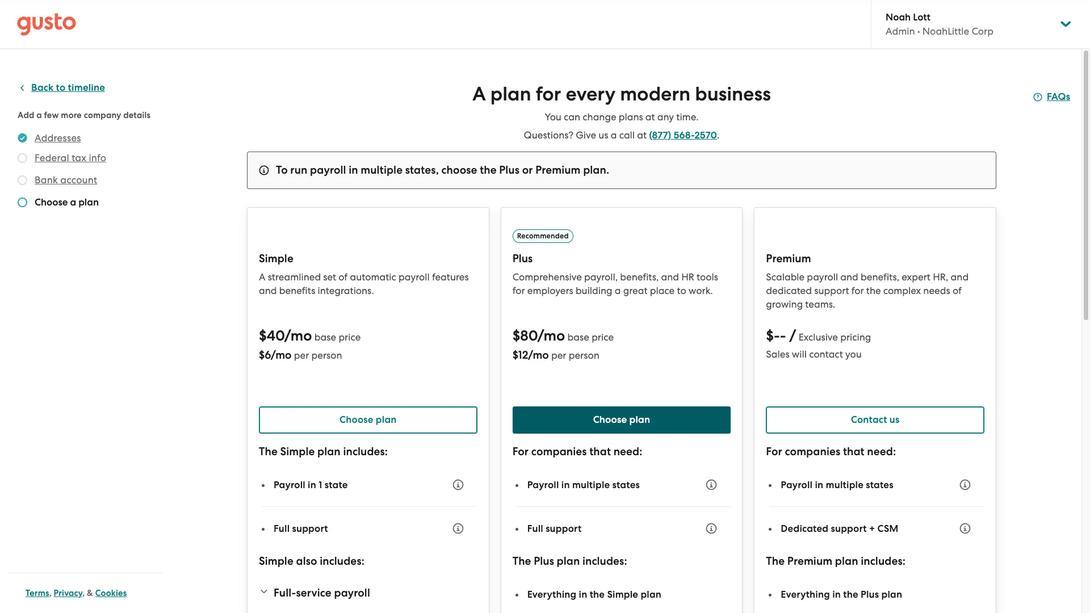 Task type: vqa. For each thing, say whether or not it's contained in the screenshot.
Reports
no



Task type: locate. For each thing, give the bounding box(es) containing it.
that for /
[[843, 445, 865, 458]]

2 horizontal spatial for
[[852, 285, 864, 297]]

1 horizontal spatial full
[[527, 523, 544, 535]]

payroll inside "dropdown button"
[[334, 587, 370, 600]]

, left privacy
[[49, 588, 52, 599]]

faqs button
[[1034, 90, 1071, 104]]

exclusive
[[799, 332, 838, 343]]

1 horizontal spatial for companies that need:
[[766, 445, 896, 458]]

everything down the premium plan includes:
[[781, 589, 830, 601]]

1 vertical spatial check image
[[18, 198, 27, 207]]

1 check image from the top
[[18, 176, 27, 185]]

us right contact on the bottom of the page
[[890, 414, 900, 426]]

1 horizontal spatial a
[[473, 82, 486, 106]]

0 horizontal spatial for
[[513, 285, 525, 297]]

everything for /mo
[[527, 589, 577, 601]]

states
[[613, 479, 640, 491], [866, 479, 894, 491]]

2 choose plan button from the left
[[513, 407, 731, 434]]

choose a plan list
[[18, 131, 157, 212]]

price for 40
[[339, 332, 361, 343]]

1 vertical spatial of
[[953, 285, 962, 297]]

privacy
[[54, 588, 82, 599]]

2 companies from the left
[[785, 445, 841, 458]]

full for 40
[[274, 523, 290, 535]]

1 vertical spatial us
[[890, 414, 900, 426]]

1 that from the left
[[590, 445, 611, 458]]

/mo down benefits
[[285, 327, 312, 345]]

premium right the or
[[536, 164, 581, 177]]

1 need: from the left
[[614, 445, 643, 458]]

1 , from the left
[[49, 588, 52, 599]]

companies for /
[[785, 445, 841, 458]]

1 companies from the left
[[532, 445, 587, 458]]

2 base from the left
[[568, 332, 590, 343]]

1 horizontal spatial choose plan button
[[513, 407, 731, 434]]

terms link
[[26, 588, 49, 599]]

0 horizontal spatial full support
[[274, 523, 328, 535]]

any
[[658, 111, 674, 123]]

1 horizontal spatial to
[[677, 285, 687, 297]]

1 horizontal spatial states
[[866, 479, 894, 491]]

payroll left the features
[[399, 272, 430, 283]]

0 horizontal spatial companies
[[532, 445, 587, 458]]

base
[[315, 332, 336, 343], [568, 332, 590, 343]]

for left the 'complex'
[[852, 285, 864, 297]]

full support
[[274, 523, 328, 535], [527, 523, 582, 535]]

full support for 40
[[274, 523, 328, 535]]

0 vertical spatial check image
[[18, 176, 27, 185]]

need: down choose plan at the bottom right of page
[[614, 445, 643, 458]]

2 for from the left
[[766, 445, 783, 458]]

choose inside button
[[593, 414, 627, 426]]

2 need: from the left
[[868, 445, 896, 458]]

2 full support from the left
[[527, 523, 582, 535]]

benefits, up the 'complex'
[[861, 272, 900, 283]]

per right 6
[[294, 350, 309, 361]]

includes: for the premium plan includes:
[[861, 555, 906, 568]]

home image
[[17, 13, 76, 36]]

bank account
[[35, 174, 97, 186]]

per inside $ 80 /mo base price $ 12 /mo per person
[[551, 350, 567, 361]]

need: down 'contact us' 'button'
[[868, 445, 896, 458]]

of inside the scalable payroll and benefits, expert hr, and dedicated support for the complex needs of growing teams.
[[953, 285, 962, 297]]

person inside $ 80 /mo base price $ 12 /mo per person
[[569, 350, 600, 361]]

80
[[520, 327, 538, 345]]

2 everything from the left
[[781, 589, 830, 601]]

includes: right also
[[320, 555, 365, 568]]

premium down dedicated
[[788, 555, 833, 568]]

1 vertical spatial premium
[[766, 252, 812, 265]]

a streamlined set of automatic payroll features and benefits integrations.
[[259, 272, 469, 297]]

a inside a plan for every modern business you can change plans at any time.
[[473, 82, 486, 106]]

a inside a streamlined set of automatic payroll features and benefits integrations.
[[259, 272, 266, 283]]

the left the 'complex'
[[867, 285, 881, 297]]

that down contact on the bottom of the page
[[843, 445, 865, 458]]

1 vertical spatial a
[[259, 272, 266, 283]]

2 payroll in multiple states from the left
[[781, 479, 894, 491]]

+
[[870, 523, 875, 535]]

0 vertical spatial us
[[599, 130, 609, 141]]

1 horizontal spatial per
[[551, 350, 567, 361]]

for down comprehensive
[[513, 285, 525, 297]]

choose
[[442, 164, 477, 177]]

per right 12
[[551, 350, 567, 361]]

1 vertical spatial at
[[637, 130, 647, 141]]

0 horizontal spatial for
[[513, 445, 529, 458]]

price down building
[[592, 332, 614, 343]]

1 horizontal spatial everything
[[781, 589, 830, 601]]

0 horizontal spatial per
[[294, 350, 309, 361]]

2 vertical spatial premium
[[788, 555, 833, 568]]

for companies that need: down contact on the bottom of the page
[[766, 445, 896, 458]]

price inside $ 40 /mo base price $ 6 /mo per person choose plan
[[339, 332, 361, 343]]

0 vertical spatial a
[[473, 82, 486, 106]]

for for -
[[766, 445, 783, 458]]

the right choose
[[480, 164, 497, 177]]

full up the plus plan includes:
[[527, 523, 544, 535]]

noah lott admin • noahlittle corp
[[886, 11, 994, 37]]

1 payroll from the left
[[274, 479, 306, 491]]

circle check image
[[18, 131, 27, 145]]

premium
[[536, 164, 581, 177], [766, 252, 812, 265], [788, 555, 833, 568]]

1
[[319, 479, 322, 491]]

0 horizontal spatial base
[[315, 332, 336, 343]]

full support up the plus plan includes:
[[527, 523, 582, 535]]

0 horizontal spatial multiple
[[361, 164, 403, 177]]

comprehensive payroll, benefits, and hr tools for employers building a great place to work.
[[513, 272, 719, 297]]

2 full from the left
[[527, 523, 544, 535]]

to inside comprehensive payroll, benefits, and hr tools for employers building a great place to work.
[[677, 285, 687, 297]]

payroll,
[[584, 272, 618, 283]]

full support for 80
[[527, 523, 582, 535]]

1 price from the left
[[339, 332, 361, 343]]

1 full from the left
[[274, 523, 290, 535]]

for companies that need: for /mo
[[513, 445, 643, 458]]

per inside $ 40 /mo base price $ 6 /mo per person choose plan
[[294, 350, 309, 361]]

0 horizontal spatial benefits,
[[620, 272, 659, 283]]

us right give on the right of page
[[599, 130, 609, 141]]

0 horizontal spatial choose
[[35, 197, 68, 208]]

contact us button
[[766, 407, 985, 434]]

add
[[18, 110, 34, 120]]

for inside the scalable payroll and benefits, expert hr, and dedicated support for the complex needs of growing teams.
[[852, 285, 864, 297]]

choose plan
[[593, 414, 651, 426]]

1 full support from the left
[[274, 523, 328, 535]]

us inside questions? give us a call at (877) 568-2570 .
[[599, 130, 609, 141]]

support up the plus plan includes:
[[546, 523, 582, 535]]

2 , from the left
[[82, 588, 85, 599]]

1 vertical spatial to
[[677, 285, 687, 297]]

support
[[815, 285, 850, 297], [292, 523, 328, 535], [546, 523, 582, 535], [831, 523, 867, 535]]

for up "you"
[[536, 82, 561, 106]]

1 horizontal spatial person
[[569, 350, 600, 361]]

base inside $ 80 /mo base price $ 12 /mo per person
[[568, 332, 590, 343]]

everything in the plus plan
[[781, 589, 903, 601]]

includes: down 'csm'
[[861, 555, 906, 568]]

,
[[49, 588, 52, 599], [82, 588, 85, 599]]

0 horizontal spatial the
[[259, 445, 278, 458]]

states for /
[[866, 479, 894, 491]]

change
[[583, 111, 617, 123]]

1 horizontal spatial choose
[[340, 414, 374, 426]]

payroll
[[274, 479, 306, 491], [527, 479, 559, 491], [781, 479, 813, 491]]

includes:
[[343, 445, 388, 458], [320, 555, 365, 568], [583, 555, 627, 568], [861, 555, 906, 568]]

of right "needs"
[[953, 285, 962, 297]]

company
[[84, 110, 121, 120]]

payroll right service
[[334, 587, 370, 600]]

1 horizontal spatial base
[[568, 332, 590, 343]]

place
[[650, 285, 675, 297]]

per for 40
[[294, 350, 309, 361]]

for inside a plan for every modern business you can change plans at any time.
[[536, 82, 561, 106]]

everything down the plus plan includes:
[[527, 589, 577, 601]]

2570
[[695, 130, 717, 141]]

account
[[60, 174, 97, 186]]

1 for from the left
[[513, 445, 529, 458]]

more
[[61, 110, 82, 120]]

1 horizontal spatial for
[[766, 445, 783, 458]]

you
[[545, 111, 562, 123]]

base right 40
[[315, 332, 336, 343]]

0 horizontal spatial need:
[[614, 445, 643, 458]]

payroll for 80
[[527, 479, 559, 491]]

0 horizontal spatial to
[[56, 82, 66, 94]]

6
[[265, 349, 271, 362]]

0 vertical spatial premium
[[536, 164, 581, 177]]

2 states from the left
[[866, 479, 894, 491]]

2 horizontal spatial choose
[[593, 414, 627, 426]]

1 base from the left
[[315, 332, 336, 343]]

1 horizontal spatial payroll in multiple states
[[781, 479, 894, 491]]

a down account
[[70, 197, 76, 208]]

federal tax info
[[35, 152, 106, 164]]

at right call
[[637, 130, 647, 141]]

need: for /mo
[[614, 445, 643, 458]]

1 states from the left
[[613, 479, 640, 491]]

1 for companies that need: from the left
[[513, 445, 643, 458]]

1 per from the left
[[294, 350, 309, 361]]

full support up also
[[274, 523, 328, 535]]

1 horizontal spatial need:
[[868, 445, 896, 458]]

a left great
[[615, 285, 621, 297]]

to
[[276, 164, 288, 177]]

full-service payroll
[[274, 587, 370, 600]]

0 horizontal spatial payroll
[[274, 479, 306, 491]]

choose for choose plan
[[593, 414, 627, 426]]

to run payroll in multiple states, choose the plus or premium plan.
[[276, 164, 610, 177]]

also
[[296, 555, 317, 568]]

1 benefits, from the left
[[620, 272, 659, 283]]

the
[[480, 164, 497, 177], [867, 285, 881, 297], [590, 589, 605, 601], [844, 589, 859, 601]]

0 vertical spatial to
[[56, 82, 66, 94]]

1 horizontal spatial that
[[843, 445, 865, 458]]

(877) 568-2570 link
[[649, 130, 717, 141]]

2 benefits, from the left
[[861, 272, 900, 283]]

a inside comprehensive payroll, benefits, and hr tools for employers building a great place to work.
[[615, 285, 621, 297]]

modern
[[620, 82, 691, 106]]

0 horizontal spatial us
[[599, 130, 609, 141]]

2 payroll from the left
[[527, 479, 559, 491]]

needs
[[924, 285, 951, 297]]

payroll in multiple states for /
[[781, 479, 894, 491]]

features
[[432, 272, 469, 283]]

plan inside a plan for every modern business you can change plans at any time.
[[491, 82, 531, 106]]

check image
[[18, 176, 27, 185], [18, 198, 27, 207]]

0 horizontal spatial payroll in multiple states
[[527, 479, 640, 491]]

payroll up teams.
[[807, 272, 838, 283]]

2 horizontal spatial the
[[766, 555, 785, 568]]

0 horizontal spatial everything
[[527, 589, 577, 601]]

1 horizontal spatial ,
[[82, 588, 85, 599]]

0 horizontal spatial of
[[339, 272, 348, 283]]

2 horizontal spatial multiple
[[826, 479, 864, 491]]

a left call
[[611, 130, 617, 141]]

noahlittle
[[923, 26, 970, 37]]

that down choose plan at the bottom right of page
[[590, 445, 611, 458]]

base down building
[[568, 332, 590, 343]]

tax
[[72, 152, 86, 164]]

2 per from the left
[[551, 350, 567, 361]]

0 horizontal spatial choose plan button
[[259, 407, 478, 434]]

choose plan button for 80
[[513, 407, 731, 434]]

0 horizontal spatial full
[[274, 523, 290, 535]]

a inside questions? give us a call at (877) 568-2570 .
[[611, 130, 617, 141]]

benefits, inside the scalable payroll and benefits, expert hr, and dedicated support for the complex needs of growing teams.
[[861, 272, 900, 283]]

back to timeline button
[[18, 81, 105, 95]]

1 everything from the left
[[527, 589, 577, 601]]

cookies
[[95, 588, 127, 599]]

2 horizontal spatial payroll
[[781, 479, 813, 491]]

2 price from the left
[[592, 332, 614, 343]]

support up teams.
[[815, 285, 850, 297]]

2 for companies that need: from the left
[[766, 445, 896, 458]]

plan inside $ 40 /mo base price $ 6 /mo per person choose plan
[[376, 414, 397, 426]]

1 horizontal spatial payroll
[[527, 479, 559, 491]]

1 payroll in multiple states from the left
[[527, 479, 640, 491]]

companies for /mo
[[532, 445, 587, 458]]

0 horizontal spatial for companies that need:
[[513, 445, 643, 458]]

pricing
[[841, 332, 872, 343]]

base inside $ 40 /mo base price $ 6 /mo per person choose plan
[[315, 332, 336, 343]]

scalable payroll and benefits, expert hr, and dedicated support for the complex needs of growing teams.
[[766, 272, 969, 310]]

premium up scalable
[[766, 252, 812, 265]]

for
[[536, 82, 561, 106], [513, 285, 525, 297], [852, 285, 864, 297]]

multiple for $
[[572, 479, 610, 491]]

person for 80
[[569, 350, 600, 361]]

, left "&"
[[82, 588, 85, 599]]

1 horizontal spatial full support
[[527, 523, 582, 535]]

plus
[[499, 164, 520, 177], [513, 252, 533, 265], [534, 555, 554, 568], [861, 589, 879, 601]]

0 horizontal spatial that
[[590, 445, 611, 458]]

1 person from the left
[[312, 350, 342, 361]]

run
[[290, 164, 308, 177]]

1 horizontal spatial for
[[536, 82, 561, 106]]

support for simple also includes:
[[292, 523, 328, 535]]

1 horizontal spatial companies
[[785, 445, 841, 458]]

contact
[[851, 414, 888, 426]]

1 horizontal spatial of
[[953, 285, 962, 297]]

support inside the scalable payroll and benefits, expert hr, and dedicated support for the complex needs of growing teams.
[[815, 285, 850, 297]]

for
[[513, 445, 529, 458], [766, 445, 783, 458]]

benefits, up great
[[620, 272, 659, 283]]

0 horizontal spatial ,
[[49, 588, 52, 599]]

give
[[576, 130, 596, 141]]

for companies that need: down choose plan at the bottom right of page
[[513, 445, 643, 458]]

person inside $ 40 /mo base price $ 6 /mo per person choose plan
[[312, 350, 342, 361]]

includes: for the simple plan includes:
[[343, 445, 388, 458]]

1 horizontal spatial multiple
[[572, 479, 610, 491]]

1 choose plan button from the left
[[259, 407, 478, 434]]

to right back
[[56, 82, 66, 94]]

full for 80
[[527, 523, 544, 535]]

payroll inside the scalable payroll and benefits, expert hr, and dedicated support for the complex needs of growing teams.
[[807, 272, 838, 283]]

benefits,
[[620, 272, 659, 283], [861, 272, 900, 283]]

1 horizontal spatial us
[[890, 414, 900, 426]]

0 horizontal spatial person
[[312, 350, 342, 361]]

payroll inside a streamlined set of automatic payroll features and benefits integrations.
[[399, 272, 430, 283]]

includes: up 'everything in the simple plan'
[[583, 555, 627, 568]]

scalable
[[766, 272, 805, 283]]

contact
[[810, 349, 843, 360]]

0 horizontal spatial states
[[613, 479, 640, 491]]

support up simple also includes: on the left
[[292, 523, 328, 535]]

full up simple also includes: on the left
[[274, 523, 290, 535]]

choose inside $ 40 /mo base price $ 6 /mo per person choose plan
[[340, 414, 374, 426]]

a
[[473, 82, 486, 106], [259, 272, 266, 283]]

1 horizontal spatial the
[[513, 555, 531, 568]]

support left +
[[831, 523, 867, 535]]

price down integrations.
[[339, 332, 361, 343]]

plan
[[491, 82, 531, 106], [78, 197, 99, 208], [376, 414, 397, 426], [630, 414, 651, 426], [318, 445, 341, 458], [557, 555, 580, 568], [835, 555, 859, 568], [641, 589, 662, 601], [882, 589, 903, 601]]

at left any
[[646, 111, 655, 123]]

simple
[[259, 252, 294, 265], [280, 445, 315, 458], [259, 555, 294, 568], [607, 589, 639, 601]]

0 horizontal spatial a
[[259, 272, 266, 283]]

the premium plan includes:
[[766, 555, 906, 568]]

integrations.
[[318, 285, 374, 297]]

price inside $ 80 /mo base price $ 12 /mo per person
[[592, 332, 614, 343]]

0 horizontal spatial price
[[339, 332, 361, 343]]

2 person from the left
[[569, 350, 600, 361]]

benefits, inside comprehensive payroll, benefits, and hr tools for employers building a great place to work.
[[620, 272, 659, 283]]

1 horizontal spatial price
[[592, 332, 614, 343]]

0 vertical spatial of
[[339, 272, 348, 283]]

choose inside list
[[35, 197, 68, 208]]

includes: up state
[[343, 445, 388, 458]]

of right set
[[339, 272, 348, 283]]

can
[[564, 111, 581, 123]]

dedicated support + csm
[[781, 523, 899, 535]]

payroll
[[310, 164, 346, 177], [399, 272, 430, 283], [807, 272, 838, 283], [334, 587, 370, 600]]

questions?
[[524, 130, 574, 141]]

to down hr
[[677, 285, 687, 297]]

0 vertical spatial at
[[646, 111, 655, 123]]

1 horizontal spatial benefits,
[[861, 272, 900, 283]]

of
[[339, 272, 348, 283], [953, 285, 962, 297]]

bank account button
[[35, 173, 97, 187]]

2 that from the left
[[843, 445, 865, 458]]



Task type: describe. For each thing, give the bounding box(es) containing it.
a inside list
[[70, 197, 76, 208]]

streamlined
[[268, 272, 321, 283]]

back
[[31, 82, 54, 94]]

call
[[619, 130, 635, 141]]

/mo down employers
[[538, 327, 565, 345]]

plan inside button
[[630, 414, 651, 426]]

payroll right run
[[310, 164, 346, 177]]

to inside back to timeline button
[[56, 82, 66, 94]]

set
[[323, 272, 336, 283]]

per for 80
[[551, 350, 567, 361]]

&
[[87, 588, 93, 599]]

admin
[[886, 26, 915, 37]]

need: for /
[[868, 445, 896, 458]]

business
[[695, 82, 771, 106]]

the inside the scalable payroll and benefits, expert hr, and dedicated support for the complex needs of growing teams.
[[867, 285, 881, 297]]

person for 40
[[312, 350, 342, 361]]

dedicated
[[781, 523, 829, 535]]

$-
[[766, 327, 780, 345]]

plan.
[[583, 164, 610, 177]]

corp
[[972, 26, 994, 37]]

building
[[576, 285, 613, 297]]

teams.
[[806, 299, 836, 310]]

every
[[566, 82, 616, 106]]

$-- / exclusive pricing sales will contact you
[[766, 327, 872, 360]]

questions? give us a call at (877) 568-2570 .
[[524, 130, 720, 141]]

that for /mo
[[590, 445, 611, 458]]

federal tax info button
[[35, 151, 106, 165]]

a for streamlined
[[259, 272, 266, 283]]

choose plan button for 40
[[259, 407, 478, 434]]

check image
[[18, 153, 27, 163]]

you
[[846, 349, 862, 360]]

price for 80
[[592, 332, 614, 343]]

and inside a streamlined set of automatic payroll features and benefits integrations.
[[259, 285, 277, 297]]

payroll in multiple states for /mo
[[527, 479, 640, 491]]

or
[[522, 164, 533, 177]]

the plus plan includes:
[[513, 555, 627, 568]]

noah
[[886, 11, 911, 23]]

$ 80 /mo base price $ 12 /mo per person
[[513, 327, 614, 362]]

addresses
[[35, 132, 81, 144]]

automatic
[[350, 272, 396, 283]]

for companies that need: for /
[[766, 445, 896, 458]]

/
[[790, 327, 797, 345]]

federal
[[35, 152, 69, 164]]

employers
[[528, 285, 574, 297]]

sales
[[766, 349, 790, 360]]

complex
[[884, 285, 921, 297]]

at inside a plan for every modern business you can change plans at any time.
[[646, 111, 655, 123]]

base for 40
[[315, 332, 336, 343]]

the simple plan includes:
[[259, 445, 388, 458]]

full-
[[274, 587, 296, 600]]

2 check image from the top
[[18, 198, 27, 207]]

a plan for every modern business you can change plans at any time.
[[473, 82, 771, 123]]

and inside comprehensive payroll, benefits, and hr tools for employers building a great place to work.
[[661, 272, 679, 283]]

(877)
[[649, 130, 672, 141]]

a for plan
[[473, 82, 486, 106]]

comprehensive
[[513, 272, 582, 283]]

base for 80
[[568, 332, 590, 343]]

cookies button
[[95, 587, 127, 600]]

the for $-
[[766, 555, 785, 568]]

us inside 'button'
[[890, 414, 900, 426]]

details
[[123, 110, 151, 120]]

$ 40 /mo base price $ 6 /mo per person choose plan
[[259, 327, 397, 426]]

a left few
[[37, 110, 42, 120]]

support for the plus plan includes:
[[546, 523, 582, 535]]

addresses button
[[35, 131, 81, 145]]

the down the plus plan includes:
[[590, 589, 605, 601]]

lott
[[914, 11, 931, 23]]

info
[[89, 152, 106, 164]]

growing
[[766, 299, 803, 310]]

tools
[[697, 272, 719, 283]]

plan inside list
[[78, 197, 99, 208]]

at inside questions? give us a call at (877) 568-2570 .
[[637, 130, 647, 141]]

40
[[267, 327, 285, 345]]

states for /mo
[[613, 479, 640, 491]]

the for $
[[513, 555, 531, 568]]

simple also includes:
[[259, 555, 365, 568]]

3 payroll from the left
[[781, 479, 813, 491]]

states,
[[405, 164, 439, 177]]

choose a plan
[[35, 197, 99, 208]]

faqs
[[1047, 91, 1071, 103]]

includes: for the plus plan includes:
[[583, 555, 627, 568]]

/mo down 80
[[528, 349, 549, 362]]

few
[[44, 110, 59, 120]]

bank
[[35, 174, 58, 186]]

terms
[[26, 588, 49, 599]]

choose for choose a plan
[[35, 197, 68, 208]]

terms , privacy , & cookies
[[26, 588, 127, 599]]

12
[[519, 349, 528, 362]]

support for the premium plan includes:
[[831, 523, 867, 535]]

payroll for 40
[[274, 479, 306, 491]]

benefits
[[279, 285, 315, 297]]

timeline
[[68, 82, 105, 94]]

time.
[[677, 111, 699, 123]]

dedicated
[[766, 285, 812, 297]]

for for 80
[[513, 445, 529, 458]]

of inside a streamlined set of automatic payroll features and benefits integrations.
[[339, 272, 348, 283]]

for inside comprehensive payroll, benefits, and hr tools for employers building a great place to work.
[[513, 285, 525, 297]]

hr
[[682, 272, 695, 283]]

recommended
[[517, 232, 569, 240]]

plans
[[619, 111, 643, 123]]

contact us
[[851, 414, 900, 426]]

full-service payroll button
[[259, 580, 478, 607]]

multiple for $-
[[826, 479, 864, 491]]

privacy link
[[54, 588, 82, 599]]

568-
[[674, 130, 695, 141]]

/mo down 40
[[271, 349, 292, 362]]

-
[[780, 327, 786, 345]]

the down the premium plan includes:
[[844, 589, 859, 601]]

back to timeline
[[31, 82, 105, 94]]

service
[[296, 587, 332, 600]]

everything for /
[[781, 589, 830, 601]]

add a few more company details
[[18, 110, 151, 120]]



